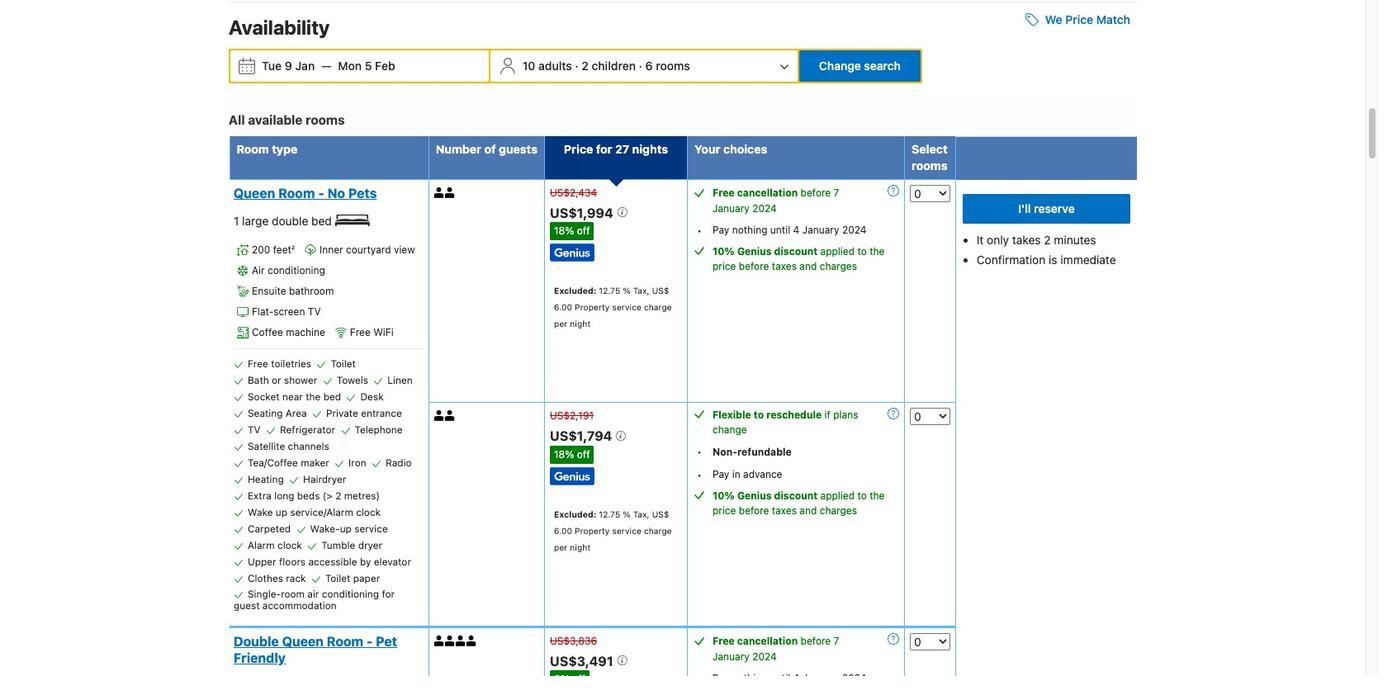 Task type: vqa. For each thing, say whether or not it's contained in the screenshot.
THE 5 associated with 5 standard bags
no



Task type: describe. For each thing, give the bounding box(es) containing it.
before 7 january 2024 for us$1,994
[[713, 186, 840, 215]]

pay in advance
[[713, 468, 783, 481]]

1 applied to the price before taxes and charges from the top
[[713, 245, 885, 272]]

5
[[365, 58, 372, 72]]

jan
[[295, 58, 315, 72]]

desk
[[361, 391, 384, 403]]

accessible
[[309, 556, 357, 569]]

18% for us$1,994
[[554, 225, 575, 237]]

change
[[713, 424, 747, 436]]

reschedule
[[767, 409, 822, 421]]

pets
[[349, 186, 377, 201]]

- inside double queen room - pet friendly
[[367, 634, 373, 649]]

only
[[987, 233, 1010, 247]]

it only takes 2 minutes confirmation is immediate
[[977, 233, 1117, 267]]

before 7 january 2024 for us$3,491
[[713, 635, 840, 663]]

no
[[328, 186, 345, 201]]

inner
[[320, 244, 343, 256]]

air
[[308, 589, 319, 601]]

clothes rack
[[248, 573, 306, 585]]

% for us$1,994
[[623, 286, 631, 296]]

of
[[485, 142, 496, 156]]

price inside dropdown button
[[1066, 12, 1094, 26]]

flexible to reschedule
[[713, 409, 822, 421]]

2 for minutes
[[1045, 233, 1051, 247]]

10 adults · 2 children · 6 rooms button
[[492, 50, 796, 82]]

clothes
[[248, 573, 283, 585]]

feet²
[[273, 244, 295, 256]]

elevator
[[374, 556, 411, 569]]

2 charges from the top
[[820, 505, 858, 517]]

27
[[616, 142, 630, 156]]

price for 27 nights
[[564, 142, 668, 156]]

0 horizontal spatial queen
[[234, 186, 275, 201]]

queen inside double queen room - pet friendly
[[282, 634, 324, 649]]

queen room - no pets
[[234, 186, 377, 201]]

1 price from the top
[[713, 260, 737, 272]]

toiletries
[[271, 358, 312, 370]]

7 for us$3,491
[[834, 635, 840, 647]]

advance
[[744, 468, 783, 481]]

room
[[281, 589, 305, 601]]

refrigerator
[[280, 424, 336, 436]]

hairdryer
[[303, 474, 346, 486]]

(>
[[323, 490, 333, 503]]

before down nothing
[[739, 260, 770, 272]]

2 vertical spatial the
[[870, 490, 885, 502]]

area
[[286, 408, 307, 420]]

18% off. you're getting 18% off the original price due to multiple deals and benefits.. element for us$1,994
[[550, 223, 594, 241]]

per for us$1,794
[[554, 543, 568, 553]]

2 applied from the top
[[821, 490, 855, 502]]

9% off. you're getting a reduced rate because booking.com is paying part of the price.. element
[[550, 671, 590, 677]]

private entrance
[[326, 408, 402, 420]]

• for pay in advance
[[697, 469, 702, 482]]

1 and from the top
[[800, 260, 817, 272]]

metres)
[[344, 490, 380, 503]]

confirmation
[[977, 253, 1046, 267]]

we price match button
[[1019, 5, 1138, 34]]

i'll reserve button
[[963, 194, 1131, 224]]

1
[[234, 214, 239, 228]]

bath or shower
[[248, 375, 318, 387]]

7 for us$1,994
[[834, 186, 840, 199]]

2 · from the left
[[639, 58, 643, 72]]

0 vertical spatial conditioning
[[268, 265, 325, 277]]

0 horizontal spatial -
[[318, 186, 324, 201]]

4
[[794, 224, 800, 236]]

1 · from the left
[[575, 58, 579, 72]]

number
[[436, 142, 482, 156]]

1 vertical spatial rooms
[[306, 112, 345, 127]]

available
[[248, 112, 303, 127]]

charge for us$1,994
[[644, 303, 672, 313]]

1 discount from the top
[[775, 245, 818, 258]]

excluded: for us$1,994
[[554, 286, 597, 296]]

2 genius from the top
[[738, 490, 772, 502]]

cancellation for us$3,491
[[738, 635, 798, 647]]

conditioning inside single-room air conditioning for guest accommodation
[[322, 589, 379, 601]]

feb
[[375, 58, 396, 72]]

—
[[322, 58, 332, 72]]

bed for 1 large double bed
[[312, 214, 332, 228]]

off for us$1,994
[[577, 225, 590, 237]]

bed for socket near the bed
[[324, 391, 341, 403]]

2 applied to the price before taxes and charges from the top
[[713, 490, 885, 517]]

non-
[[713, 446, 738, 459]]

wake up service/alarm clock
[[248, 507, 381, 519]]

12.75 for us$1,994
[[599, 286, 621, 296]]

6.00 for us$1,994
[[554, 303, 573, 313]]

choices
[[724, 142, 768, 156]]

tumble dryer
[[322, 540, 383, 552]]

room inside "queen room - no pets" link
[[279, 186, 315, 201]]

bathroom
[[289, 285, 334, 298]]

6
[[646, 58, 653, 72]]

night for us$1,794
[[570, 543, 591, 553]]

radio
[[386, 457, 412, 470]]

• for pay nothing until 4 january 2024
[[697, 224, 702, 237]]

we
[[1046, 12, 1063, 26]]

before left more details on meals and payment options image
[[801, 635, 831, 647]]

up for wake
[[276, 507, 288, 519]]

tax, for us$1,794
[[634, 510, 650, 519]]

non-refundable
[[713, 446, 792, 459]]

12.75 % tax, us$ 6.00 property service charge per night for us$1,794
[[554, 510, 672, 553]]

is
[[1049, 253, 1058, 267]]

more details on meals and payment options image
[[888, 633, 900, 645]]

us$3,836
[[550, 635, 597, 647]]

double
[[272, 214, 308, 228]]

change search button
[[800, 50, 921, 82]]

dryer
[[358, 540, 383, 552]]

machine
[[286, 327, 325, 339]]

telephone
[[355, 424, 403, 436]]

1 genius from the top
[[738, 245, 772, 258]]

guest
[[234, 600, 260, 612]]

pay for pay nothing until 4 january 2024
[[713, 224, 730, 236]]

per for us$1,994
[[554, 319, 568, 329]]

floors
[[279, 556, 306, 569]]

us$ for us$1,794
[[652, 510, 670, 519]]

all
[[229, 112, 245, 127]]

free toiletries
[[248, 358, 312, 370]]

or
[[272, 375, 281, 387]]

free cancellation for us$1,994
[[713, 186, 798, 199]]

in
[[733, 468, 741, 481]]

more details on meals and payment options image for before 7 january 2024
[[888, 185, 900, 196]]

your choices
[[695, 142, 768, 156]]

socket
[[248, 391, 280, 403]]

0 vertical spatial to
[[858, 245, 867, 258]]

2 and from the top
[[800, 505, 817, 517]]

tue 9 jan — mon 5 feb
[[262, 58, 396, 72]]

1 large double bed
[[234, 214, 335, 228]]

coffee
[[252, 327, 283, 339]]

0 vertical spatial for
[[596, 142, 613, 156]]

excluded: for us$1,794
[[554, 510, 597, 519]]

1 vertical spatial the
[[306, 391, 321, 403]]

towels
[[337, 375, 368, 387]]

alarm clock
[[248, 540, 302, 552]]

1 vertical spatial clock
[[278, 540, 302, 552]]

2 taxes from the top
[[772, 505, 797, 517]]

room type
[[237, 142, 298, 156]]

satellite channels
[[248, 441, 329, 453]]

carpeted
[[248, 523, 291, 536]]

double queen room - pet friendly link
[[234, 633, 420, 666]]

toilet for toilet
[[331, 358, 356, 370]]

inner courtyard view
[[320, 244, 415, 256]]

match
[[1097, 12, 1131, 26]]

single-room air conditioning for guest accommodation
[[234, 589, 395, 612]]

extra
[[248, 490, 272, 503]]

mon
[[338, 58, 362, 72]]

before up the 'pay nothing until 4 january 2024'
[[801, 186, 831, 199]]

1 taxes from the top
[[772, 260, 797, 272]]

1 10% from the top
[[713, 245, 735, 258]]



Task type: locate. For each thing, give the bounding box(es) containing it.
1 7 from the top
[[834, 186, 840, 199]]

rooms inside dropdown button
[[656, 58, 691, 72]]

flexible
[[713, 409, 752, 421]]

18% down us$1,794
[[554, 448, 575, 461]]

0 vertical spatial up
[[276, 507, 288, 519]]

1 horizontal spatial up
[[340, 523, 352, 536]]

maker
[[301, 457, 329, 470]]

0 vertical spatial 2024
[[753, 202, 777, 215]]

2 per from the top
[[554, 543, 568, 553]]

by
[[360, 556, 371, 569]]

excluded: down us$1,994
[[554, 286, 597, 296]]

0 vertical spatial clock
[[356, 507, 381, 519]]

2 right (>
[[336, 490, 342, 503]]

-
[[318, 186, 324, 201], [367, 634, 373, 649]]

0 vertical spatial queen
[[234, 186, 275, 201]]

shower
[[284, 375, 318, 387]]

applied to the price before taxes and charges
[[713, 245, 885, 272], [713, 490, 885, 517]]

• left nothing
[[697, 224, 702, 237]]

pay for pay in advance
[[713, 468, 730, 481]]

0 vertical spatial 10%
[[713, 245, 735, 258]]

january for us$3,491
[[713, 651, 750, 663]]

off for us$1,794
[[577, 448, 590, 461]]

discount down advance
[[775, 490, 818, 502]]

1 vertical spatial per
[[554, 543, 568, 553]]

0 vertical spatial room
[[237, 142, 269, 156]]

to
[[858, 245, 867, 258], [754, 409, 764, 421], [858, 490, 867, 502]]

1 vertical spatial january
[[803, 224, 840, 236]]

1 vertical spatial excluded:
[[554, 510, 597, 519]]

2 pay from the top
[[713, 468, 730, 481]]

0 vertical spatial 18% off. you're getting 18% off the original price due to multiple deals and benefits.. element
[[550, 223, 594, 241]]

2 charge from the top
[[644, 526, 672, 536]]

0 vertical spatial night
[[570, 319, 591, 329]]

1 vertical spatial 7
[[834, 635, 840, 647]]

7
[[834, 186, 840, 199], [834, 635, 840, 647]]

18% off for us$1,794
[[554, 448, 590, 461]]

tue
[[262, 58, 282, 72]]

change
[[820, 58, 862, 72]]

1 cancellation from the top
[[738, 186, 798, 199]]

1 horizontal spatial rooms
[[656, 58, 691, 72]]

2 18% off from the top
[[554, 448, 590, 461]]

tv down bathroom
[[308, 306, 321, 318]]

price left 27
[[564, 142, 594, 156]]

• left in
[[697, 469, 702, 482]]

accommodation
[[263, 600, 337, 612]]

· right "adults"
[[575, 58, 579, 72]]

0 vertical spatial rooms
[[656, 58, 691, 72]]

1 12.75 % tax, us$ 6.00 property service charge per night from the top
[[554, 286, 672, 329]]

2 10% from the top
[[713, 490, 735, 502]]

iron
[[349, 457, 367, 470]]

toilet for toilet paper
[[325, 573, 351, 585]]

2 off from the top
[[577, 448, 590, 461]]

1 18% from the top
[[554, 225, 575, 237]]

pay
[[713, 224, 730, 236], [713, 468, 730, 481]]

up down long
[[276, 507, 288, 519]]

0 vertical spatial 18%
[[554, 225, 575, 237]]

1 excluded: from the top
[[554, 286, 597, 296]]

toilet down accessible
[[325, 573, 351, 585]]

0 vertical spatial 12.75 % tax, us$ 6.00 property service charge per night
[[554, 286, 672, 329]]

%
[[623, 286, 631, 296], [623, 510, 631, 519]]

2 property from the top
[[575, 526, 610, 536]]

property for us$1,794
[[575, 526, 610, 536]]

- left pet
[[367, 634, 373, 649]]

tea/coffee maker
[[248, 457, 329, 470]]

cancellation for us$1,994
[[738, 186, 798, 199]]

% for us$1,794
[[623, 510, 631, 519]]

1 vertical spatial pay
[[713, 468, 730, 481]]

0 vertical spatial price
[[713, 260, 737, 272]]

2 vertical spatial to
[[858, 490, 867, 502]]

1 vertical spatial genius
[[738, 490, 772, 502]]

seating
[[248, 408, 283, 420]]

1 vertical spatial tax,
[[634, 510, 650, 519]]

18% off down us$1,794
[[554, 448, 590, 461]]

2 before 7 january 2024 from the top
[[713, 635, 840, 663]]

0 vertical spatial -
[[318, 186, 324, 201]]

genius down nothing
[[738, 245, 772, 258]]

1 % from the top
[[623, 286, 631, 296]]

2 up the is
[[1045, 233, 1051, 247]]

conditioning up ensuite bathroom at top left
[[268, 265, 325, 277]]

bath
[[248, 375, 269, 387]]

us$
[[652, 286, 670, 296], [652, 510, 670, 519]]

before down pay in advance
[[739, 505, 770, 517]]

2 % from the top
[[623, 510, 631, 519]]

clock down the metres)
[[356, 507, 381, 519]]

off down us$1,994
[[577, 225, 590, 237]]

for left 27
[[596, 142, 613, 156]]

0 vertical spatial genius
[[738, 245, 772, 258]]

18% off. you're getting 18% off the original price due to multiple deals and benefits.. element for us$1,794
[[550, 446, 594, 464]]

pay left nothing
[[713, 224, 730, 236]]

applied to the price before taxes and charges down advance
[[713, 490, 885, 517]]

1 vertical spatial charges
[[820, 505, 858, 517]]

adults
[[539, 58, 572, 72]]

to down the 'pay nothing until 4 january 2024'
[[858, 245, 867, 258]]

night
[[570, 319, 591, 329], [570, 543, 591, 553]]

more details on meals and payment options image for if plans change
[[888, 408, 900, 420]]

property
[[575, 303, 610, 313], [575, 526, 610, 536]]

1 vertical spatial price
[[564, 142, 594, 156]]

18% off down us$1,994
[[554, 225, 590, 237]]

1 free cancellation from the top
[[713, 186, 798, 199]]

0 vertical spatial discount
[[775, 245, 818, 258]]

6.00 for us$1,794
[[554, 526, 573, 536]]

large
[[242, 214, 269, 228]]

conditioning down toilet paper
[[322, 589, 379, 601]]

1 charge from the top
[[644, 303, 672, 313]]

1 more details on meals and payment options image from the top
[[888, 185, 900, 196]]

us$2,191
[[550, 410, 594, 422]]

0 vertical spatial before 7 january 2024
[[713, 186, 840, 215]]

genius down pay in advance
[[738, 490, 772, 502]]

1 vertical spatial 6.00
[[554, 526, 573, 536]]

0 vertical spatial january
[[713, 202, 750, 215]]

off
[[577, 225, 590, 237], [577, 448, 590, 461]]

2 more details on meals and payment options image from the top
[[888, 408, 900, 420]]

1 18% off. you're getting 18% off the original price due to multiple deals and benefits.. element from the top
[[550, 223, 594, 241]]

0 vertical spatial 2
[[582, 58, 589, 72]]

10% genius discount down until
[[713, 245, 818, 258]]

0 vertical spatial cancellation
[[738, 186, 798, 199]]

0 vertical spatial applied
[[821, 245, 855, 258]]

pay left in
[[713, 468, 730, 481]]

room up double
[[279, 186, 315, 201]]

0 vertical spatial 7
[[834, 186, 840, 199]]

select rooms
[[912, 142, 948, 172]]

taxes down until
[[772, 260, 797, 272]]

1 vertical spatial 18% off. you're getting 18% off the original price due to multiple deals and benefits.. element
[[550, 446, 594, 464]]

18% off. you're getting 18% off the original price due to multiple deals and benefits.. element down us$1,794
[[550, 446, 594, 464]]

2 horizontal spatial 2
[[1045, 233, 1051, 247]]

long
[[274, 490, 294, 503]]

takes
[[1013, 233, 1041, 247]]

- left no
[[318, 186, 324, 201]]

1 vertical spatial for
[[382, 589, 395, 601]]

2 for children
[[582, 58, 589, 72]]

queen room - no pets link
[[234, 185, 420, 201]]

2 excluded: from the top
[[554, 510, 597, 519]]

queen up large
[[234, 186, 275, 201]]

2 price from the top
[[713, 505, 737, 517]]

1 18% off from the top
[[554, 225, 590, 237]]

taxes down advance
[[772, 505, 797, 517]]

price down in
[[713, 505, 737, 517]]

2 us$ from the top
[[652, 510, 670, 519]]

type
[[272, 142, 298, 156]]

9
[[285, 58, 292, 72]]

service
[[613, 303, 642, 313], [355, 523, 388, 536], [613, 526, 642, 536]]

2 inside the it only takes 2 minutes confirmation is immediate
[[1045, 233, 1051, 247]]

view
[[394, 244, 415, 256]]

2 7 from the top
[[834, 635, 840, 647]]

pay nothing until 4 january 2024
[[713, 224, 867, 236]]

1 vertical spatial %
[[623, 510, 631, 519]]

double
[[234, 634, 279, 649]]

for inside single-room air conditioning for guest accommodation
[[382, 589, 395, 601]]

rack
[[286, 573, 306, 585]]

2 free cancellation from the top
[[713, 635, 798, 647]]

rooms inside select rooms
[[912, 158, 948, 172]]

search
[[865, 58, 901, 72]]

10% genius discount down advance
[[713, 490, 818, 502]]

1 property from the top
[[575, 303, 610, 313]]

price down nothing
[[713, 260, 737, 272]]

0 vertical spatial bed
[[312, 214, 332, 228]]

12.75
[[599, 286, 621, 296], [599, 510, 621, 519]]

1 before 7 january 2024 from the top
[[713, 186, 840, 215]]

1 night from the top
[[570, 319, 591, 329]]

1 vertical spatial tv
[[248, 424, 261, 436]]

1 vertical spatial 2
[[1045, 233, 1051, 247]]

off down us$1,794
[[577, 448, 590, 461]]

2024 for us$3,491
[[753, 651, 777, 663]]

for down elevator
[[382, 589, 395, 601]]

1 vertical spatial •
[[697, 446, 702, 458]]

3 • from the top
[[697, 469, 702, 482]]

1 vertical spatial discount
[[775, 490, 818, 502]]

0 vertical spatial 18% off
[[554, 225, 590, 237]]

2 cancellation from the top
[[738, 635, 798, 647]]

2 tax, from the top
[[634, 510, 650, 519]]

0 vertical spatial tax,
[[634, 286, 650, 296]]

coffee machine
[[252, 327, 325, 339]]

room left the type
[[237, 142, 269, 156]]

charge
[[644, 303, 672, 313], [644, 526, 672, 536]]

2 • from the top
[[697, 446, 702, 458]]

1 vertical spatial to
[[754, 409, 764, 421]]

service for us$1,994
[[613, 303, 642, 313]]

alarm
[[248, 540, 275, 552]]

0 horizontal spatial clock
[[278, 540, 302, 552]]

2 night from the top
[[570, 543, 591, 553]]

free
[[713, 186, 735, 199], [350, 327, 371, 339], [248, 358, 268, 370], [713, 635, 735, 647]]

1 vertical spatial charge
[[644, 526, 672, 536]]

price right we
[[1066, 12, 1094, 26]]

2 12.75 % tax, us$ 6.00 property service charge per night from the top
[[554, 510, 672, 553]]

1 vertical spatial us$
[[652, 510, 670, 519]]

tue 9 jan button
[[255, 51, 322, 81]]

0 vertical spatial 6.00
[[554, 303, 573, 313]]

1 vertical spatial 10% genius discount
[[713, 490, 818, 502]]

18% for us$1,794
[[554, 448, 575, 461]]

satellite
[[248, 441, 285, 453]]

channels
[[288, 441, 329, 453]]

1 vertical spatial -
[[367, 634, 373, 649]]

applied down 'plans'
[[821, 490, 855, 502]]

for
[[596, 142, 613, 156], [382, 589, 395, 601]]

free cancellation for us$3,491
[[713, 635, 798, 647]]

1 6.00 from the top
[[554, 303, 573, 313]]

• left "non-" at the right bottom of page
[[697, 446, 702, 458]]

us$1,794
[[550, 429, 616, 443]]

us$2,434
[[550, 186, 598, 199]]

tv down seating
[[248, 424, 261, 436]]

tax, for us$1,994
[[634, 286, 650, 296]]

1 vertical spatial 2024
[[843, 224, 867, 236]]

1 vertical spatial room
[[279, 186, 315, 201]]

2 18% off. you're getting 18% off the original price due to multiple deals and benefits.. element from the top
[[550, 446, 594, 464]]

1 horizontal spatial room
[[279, 186, 315, 201]]

1 applied from the top
[[821, 245, 855, 258]]

10
[[523, 58, 536, 72]]

12.75 for us$1,794
[[599, 510, 621, 519]]

1 vertical spatial 18%
[[554, 448, 575, 461]]

air conditioning
[[252, 265, 325, 277]]

10% down in
[[713, 490, 735, 502]]

excluded: down us$1,794
[[554, 510, 597, 519]]

200
[[252, 244, 270, 256]]

1 tax, from the top
[[634, 286, 650, 296]]

0 vertical spatial off
[[577, 225, 590, 237]]

0 horizontal spatial up
[[276, 507, 288, 519]]

night for us$1,994
[[570, 319, 591, 329]]

us$3,491
[[550, 654, 617, 669]]

12.75 % tax, us$ 6.00 property service charge per night for us$1,994
[[554, 286, 672, 329]]

1 charges from the top
[[820, 260, 858, 272]]

1 vertical spatial 12.75
[[599, 510, 621, 519]]

if plans change
[[713, 409, 859, 436]]

entrance
[[361, 408, 402, 420]]

18% off
[[554, 225, 590, 237], [554, 448, 590, 461]]

1 12.75 from the top
[[599, 286, 621, 296]]

bed down "queen room - no pets" link
[[312, 214, 332, 228]]

1 horizontal spatial tv
[[308, 306, 321, 318]]

clock up floors
[[278, 540, 302, 552]]

to right flexible on the bottom
[[754, 409, 764, 421]]

0 vertical spatial excluded:
[[554, 286, 597, 296]]

occupancy image
[[434, 187, 445, 198], [434, 411, 445, 421], [445, 636, 456, 647], [456, 636, 467, 647]]

1 vertical spatial before 7 january 2024
[[713, 635, 840, 663]]

to down 'plans'
[[858, 490, 867, 502]]

0 vertical spatial applied to the price before taxes and charges
[[713, 245, 885, 272]]

1 vertical spatial property
[[575, 526, 610, 536]]

1 vertical spatial off
[[577, 448, 590, 461]]

2 vertical spatial rooms
[[912, 158, 948, 172]]

2 discount from the top
[[775, 490, 818, 502]]

property for us$1,994
[[575, 303, 610, 313]]

up for wake-
[[340, 523, 352, 536]]

1 horizontal spatial -
[[367, 634, 373, 649]]

rooms right available
[[306, 112, 345, 127]]

1 vertical spatial up
[[340, 523, 352, 536]]

0 horizontal spatial ·
[[575, 58, 579, 72]]

0 vertical spatial %
[[623, 286, 631, 296]]

socket near the bed
[[248, 391, 341, 403]]

room inside double queen room - pet friendly
[[327, 634, 364, 649]]

service for us$1,794
[[613, 526, 642, 536]]

1 vertical spatial applied
[[821, 490, 855, 502]]

18% down us$1,994
[[554, 225, 575, 237]]

0 vertical spatial •
[[697, 224, 702, 237]]

2 vertical spatial 2
[[336, 490, 342, 503]]

1 off from the top
[[577, 225, 590, 237]]

2 left children
[[582, 58, 589, 72]]

0 horizontal spatial room
[[237, 142, 269, 156]]

friendly
[[234, 651, 286, 666]]

0 vertical spatial 12.75
[[599, 286, 621, 296]]

2 12.75 from the top
[[599, 510, 621, 519]]

excluded:
[[554, 286, 597, 296], [554, 510, 597, 519]]

single-
[[248, 589, 281, 601]]

18%
[[554, 225, 575, 237], [554, 448, 575, 461]]

occupancy image
[[445, 187, 456, 198], [445, 411, 456, 421], [434, 636, 445, 647], [467, 636, 477, 647]]

1 horizontal spatial 2
[[582, 58, 589, 72]]

0 vertical spatial us$
[[652, 286, 670, 296]]

12.75 % tax, us$ 6.00 property service charge per night
[[554, 286, 672, 329], [554, 510, 672, 553]]

10 adults · 2 children · 6 rooms
[[523, 58, 691, 72]]

2024 for us$1,994
[[753, 202, 777, 215]]

rooms right 6
[[656, 58, 691, 72]]

wake
[[248, 507, 273, 519]]

0 vertical spatial tv
[[308, 306, 321, 318]]

charge for us$1,794
[[644, 526, 672, 536]]

january for us$1,994
[[713, 202, 750, 215]]

queen
[[234, 186, 275, 201], [282, 634, 324, 649]]

1 vertical spatial 18% off
[[554, 448, 590, 461]]

number of guests
[[436, 142, 538, 156]]

immediate
[[1061, 253, 1117, 267]]

service/alarm
[[290, 507, 353, 519]]

select
[[912, 142, 948, 156]]

1 vertical spatial conditioning
[[322, 589, 379, 601]]

discount down 4 on the top
[[775, 245, 818, 258]]

· left 6
[[639, 58, 643, 72]]

rooms down select
[[912, 158, 948, 172]]

18% off. you're getting 18% off the original price due to multiple deals and benefits.. element
[[550, 223, 594, 241], [550, 446, 594, 464]]

toilet up towels
[[331, 358, 356, 370]]

0 vertical spatial the
[[870, 245, 885, 258]]

0 vertical spatial charge
[[644, 303, 672, 313]]

2 6.00 from the top
[[554, 526, 573, 536]]

2 10% genius discount from the top
[[713, 490, 818, 502]]

1 vertical spatial more details on meals and payment options image
[[888, 408, 900, 420]]

applied to the price before taxes and charges down 4 on the top
[[713, 245, 885, 272]]

1 per from the top
[[554, 319, 568, 329]]

up up tumble dryer
[[340, 523, 352, 536]]

queen down accommodation
[[282, 634, 324, 649]]

extra long beds (> 2 metres)
[[248, 490, 380, 503]]

wake-up service
[[310, 523, 388, 536]]

before 7 january 2024
[[713, 186, 840, 215], [713, 635, 840, 663]]

0 horizontal spatial 2
[[336, 490, 342, 503]]

near
[[283, 391, 303, 403]]

• for non-refundable
[[697, 446, 702, 458]]

room left pet
[[327, 634, 364, 649]]

2 inside dropdown button
[[582, 58, 589, 72]]

double queen room - pet friendly
[[234, 634, 397, 666]]

change search
[[820, 58, 901, 72]]

us$ for us$1,994
[[652, 286, 670, 296]]

more details on meals and payment options image
[[888, 185, 900, 196], [888, 408, 900, 420]]

1 pay from the top
[[713, 224, 730, 236]]

guests
[[499, 142, 538, 156]]

10% genius discount
[[713, 245, 818, 258], [713, 490, 818, 502]]

18% off. you're getting 18% off the original price due to multiple deals and benefits.. element down us$1,994
[[550, 223, 594, 241]]

bed up private
[[324, 391, 341, 403]]

2 horizontal spatial room
[[327, 634, 364, 649]]

applied down the 'pay nothing until 4 january 2024'
[[821, 245, 855, 258]]

2024
[[753, 202, 777, 215], [843, 224, 867, 236], [753, 651, 777, 663]]

2 18% from the top
[[554, 448, 575, 461]]

0 vertical spatial toilet
[[331, 358, 356, 370]]

1 10% genius discount from the top
[[713, 245, 818, 258]]

refundable
[[738, 446, 792, 459]]

10% down nothing
[[713, 245, 735, 258]]

1 us$ from the top
[[652, 286, 670, 296]]

18% off for us$1,994
[[554, 225, 590, 237]]

7 left more details on meals and payment options image
[[834, 635, 840, 647]]

1 horizontal spatial price
[[1066, 12, 1094, 26]]

2 vertical spatial january
[[713, 651, 750, 663]]

0 vertical spatial and
[[800, 260, 817, 272]]

7 up the 'pay nothing until 4 january 2024'
[[834, 186, 840, 199]]

1 • from the top
[[697, 224, 702, 237]]

1 vertical spatial price
[[713, 505, 737, 517]]

1 vertical spatial bed
[[324, 391, 341, 403]]

1 vertical spatial night
[[570, 543, 591, 553]]

if
[[825, 409, 831, 421]]

children
[[592, 58, 636, 72]]

1 vertical spatial toilet
[[325, 573, 351, 585]]

cancellation
[[738, 186, 798, 199], [738, 635, 798, 647]]

0 horizontal spatial tv
[[248, 424, 261, 436]]



